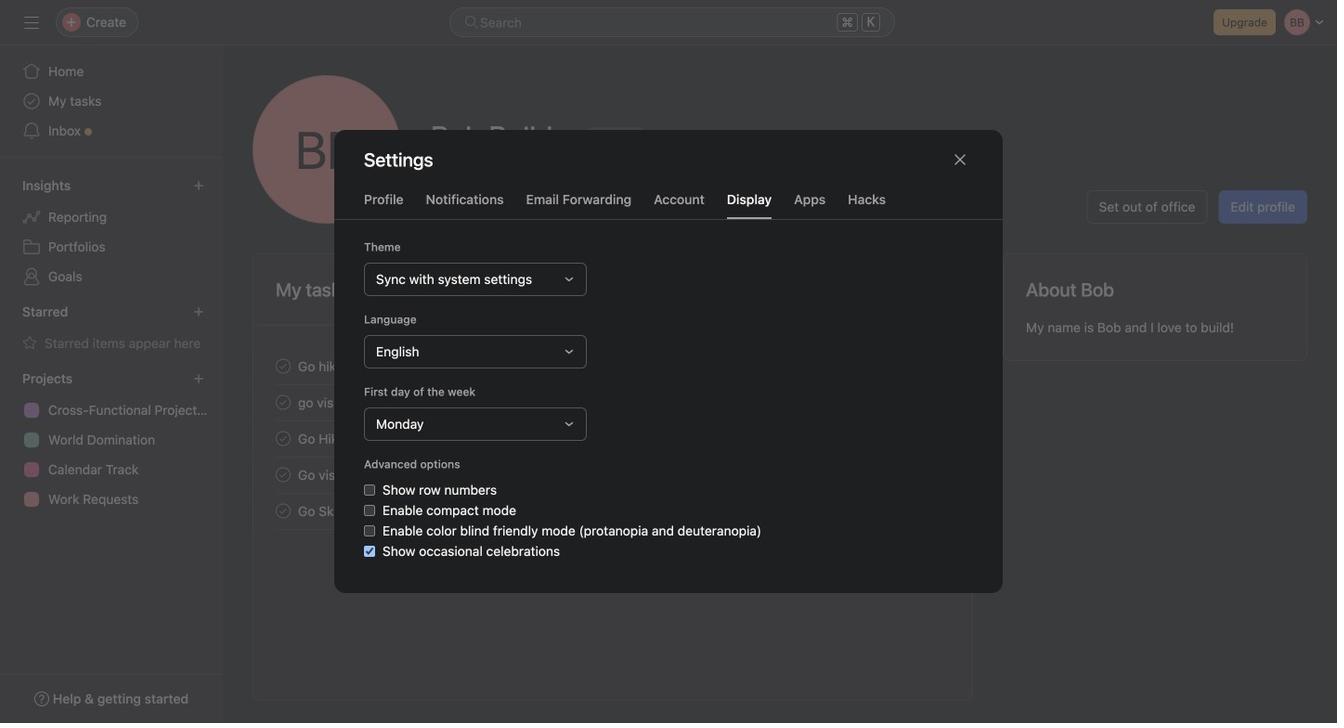 Task type: describe. For each thing, give the bounding box(es) containing it.
insights element
[[0, 169, 223, 295]]

global element
[[0, 46, 223, 157]]

mark complete image for 2nd mark complete option from the bottom of the page
[[272, 391, 294, 414]]

3 mark complete checkbox from the top
[[272, 500, 294, 522]]

mark complete image
[[272, 355, 294, 378]]

settings tab list
[[334, 189, 1003, 220]]

hide sidebar image
[[24, 15, 39, 30]]

1 mark complete checkbox from the top
[[272, 391, 294, 414]]

2 mark complete checkbox from the top
[[272, 464, 294, 486]]

mark complete image for second mark complete option from the top of the page
[[272, 464, 294, 486]]



Task type: vqa. For each thing, say whether or not it's contained in the screenshot.
My to the top
no



Task type: locate. For each thing, give the bounding box(es) containing it.
Mark complete checkbox
[[272, 391, 294, 414], [272, 464, 294, 486]]

None checkbox
[[364, 546, 375, 557]]

Mark complete checkbox
[[272, 355, 294, 378], [272, 428, 294, 450], [272, 500, 294, 522]]

1 vertical spatial mark complete checkbox
[[272, 428, 294, 450]]

mark complete image for second mark complete checkbox from the bottom of the page
[[272, 428, 294, 450]]

1 vertical spatial mark complete checkbox
[[272, 464, 294, 486]]

dialog
[[334, 130, 1003, 594]]

1 mark complete checkbox from the top
[[272, 355, 294, 378]]

2 mark complete checkbox from the top
[[272, 428, 294, 450]]

mark complete image for 3rd mark complete checkbox from the top
[[272, 500, 294, 522]]

0 vertical spatial mark complete checkbox
[[272, 391, 294, 414]]

4 mark complete image from the top
[[272, 500, 294, 522]]

mark complete image
[[272, 391, 294, 414], [272, 428, 294, 450], [272, 464, 294, 486], [272, 500, 294, 522]]

3 mark complete image from the top
[[272, 464, 294, 486]]

2 vertical spatial mark complete checkbox
[[272, 500, 294, 522]]

2 mark complete image from the top
[[272, 428, 294, 450]]

None checkbox
[[364, 485, 375, 496], [364, 505, 375, 516], [364, 526, 375, 537], [364, 485, 375, 496], [364, 505, 375, 516], [364, 526, 375, 537]]

0 vertical spatial mark complete checkbox
[[272, 355, 294, 378]]

projects element
[[0, 362, 223, 518]]

starred element
[[0, 295, 223, 362]]

1 mark complete image from the top
[[272, 391, 294, 414]]

close this dialog image
[[953, 152, 968, 167]]



